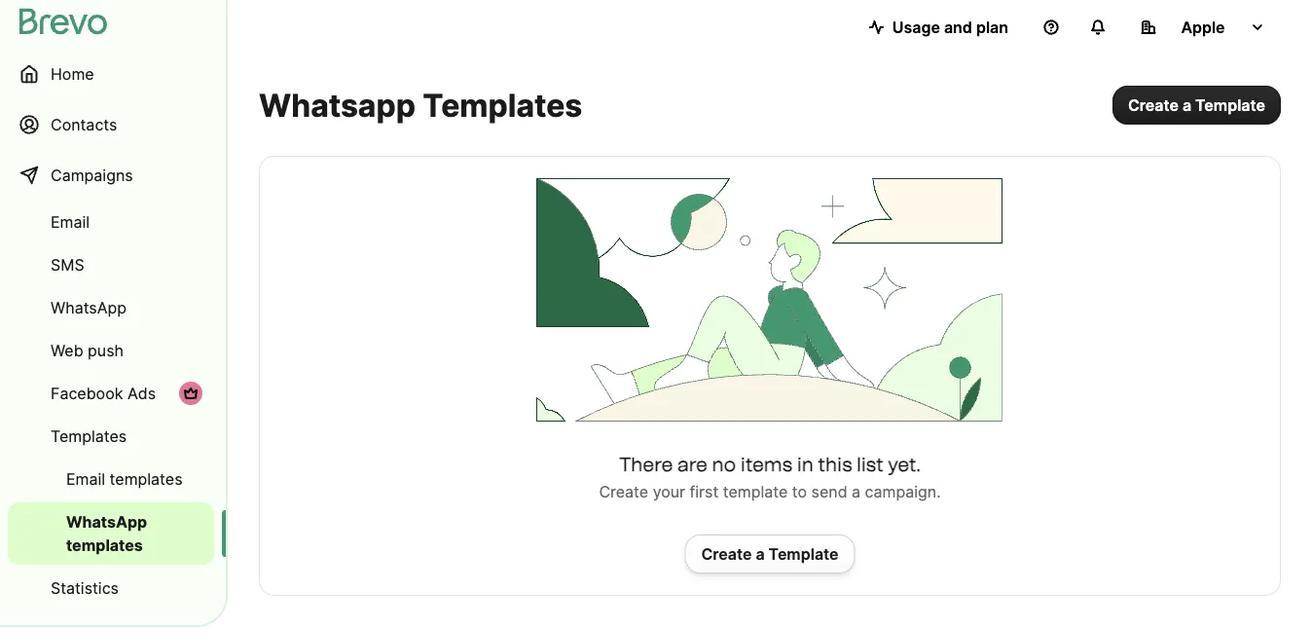 Task type: describe. For each thing, give the bounding box(es) containing it.
facebook ads
[[51, 384, 156, 403]]

a inside there are no items in this list yet. create your first template to send a campaign.
[[852, 482, 861, 501]]

statistics link
[[8, 569, 214, 608]]

0 vertical spatial templates
[[423, 86, 583, 124]]

email for email
[[51, 212, 90, 231]]

template
[[723, 482, 788, 501]]

create for topmost create a template button
[[1128, 95, 1179, 114]]

list
[[857, 453, 884, 476]]

web
[[51, 341, 83, 360]]

send
[[812, 482, 848, 501]]

in
[[797, 453, 814, 476]]

campaign.
[[865, 482, 941, 501]]

0 horizontal spatial templates
[[51, 427, 127, 446]]

usage and plan button
[[854, 8, 1024, 47]]

facebook ads link
[[8, 374, 214, 413]]

apple button
[[1126, 8, 1281, 47]]

and
[[944, 18, 973, 37]]

home
[[51, 64, 94, 83]]

create a template for the bottommost create a template button
[[702, 544, 839, 563]]

campaigns link
[[8, 152, 214, 199]]

2 vertical spatial a
[[756, 544, 765, 563]]

whatsapp link
[[8, 288, 214, 327]]

yet.
[[888, 453, 921, 476]]

whatsapp
[[259, 86, 416, 124]]

0 vertical spatial template
[[1196, 95, 1266, 114]]

push
[[88, 341, 124, 360]]

whatsapp for whatsapp templates
[[66, 512, 147, 531]]

email templates
[[66, 469, 183, 488]]

email for email templates
[[66, 469, 105, 488]]

templates for email templates
[[110, 469, 183, 488]]

sms link
[[8, 245, 214, 284]]

whatsapp for whatsapp
[[51, 298, 127, 317]]

0 vertical spatial create a template button
[[1113, 86, 1281, 125]]

your
[[653, 482, 686, 501]]

there
[[619, 453, 673, 476]]

create for the bottommost create a template button
[[702, 544, 752, 563]]



Task type: locate. For each thing, give the bounding box(es) containing it.
0 vertical spatial create a template
[[1128, 95, 1266, 114]]

1 vertical spatial create a template
[[702, 544, 839, 563]]

templates down templates link
[[110, 469, 183, 488]]

facebook
[[51, 384, 123, 403]]

contacts
[[51, 115, 117, 134]]

items
[[741, 453, 793, 476]]

1 vertical spatial create
[[599, 482, 649, 501]]

1 horizontal spatial templates
[[423, 86, 583, 124]]

first
[[690, 482, 719, 501]]

whatsapp templates
[[259, 86, 583, 124]]

create a template button
[[1113, 86, 1281, 125], [685, 535, 856, 574]]

2 vertical spatial create
[[702, 544, 752, 563]]

1 horizontal spatial create
[[702, 544, 752, 563]]

templates for whatsapp templates
[[66, 536, 143, 555]]

0 vertical spatial templates
[[110, 469, 183, 488]]

templates up the statistics link
[[66, 536, 143, 555]]

no
[[712, 453, 736, 476]]

to
[[792, 482, 807, 501]]

contacts link
[[8, 101, 214, 148]]

1 vertical spatial template
[[769, 544, 839, 563]]

apple
[[1182, 18, 1226, 37]]

0 vertical spatial whatsapp
[[51, 298, 127, 317]]

a
[[1183, 95, 1192, 114], [852, 482, 861, 501], [756, 544, 765, 563]]

email down templates link
[[66, 469, 105, 488]]

left___rvooi image
[[183, 386, 199, 401]]

1 horizontal spatial create a template button
[[1113, 86, 1281, 125]]

1 vertical spatial a
[[852, 482, 861, 501]]

whatsapp templates link
[[8, 502, 214, 565]]

2 horizontal spatial a
[[1183, 95, 1192, 114]]

sms
[[51, 255, 84, 274]]

usage and plan
[[893, 18, 1009, 37]]

1 vertical spatial create a template button
[[685, 535, 856, 574]]

0 horizontal spatial create
[[599, 482, 649, 501]]

email
[[51, 212, 90, 231], [66, 469, 105, 488]]

web push
[[51, 341, 124, 360]]

home link
[[8, 51, 214, 97]]

whatsapp templates
[[66, 512, 147, 555]]

template down the to
[[769, 544, 839, 563]]

create
[[1128, 95, 1179, 114], [599, 482, 649, 501], [702, 544, 752, 563]]

create a template button down the template
[[685, 535, 856, 574]]

statistics
[[51, 578, 119, 597]]

a right 'send' in the bottom right of the page
[[852, 482, 861, 501]]

email templates link
[[8, 460, 214, 499]]

1 vertical spatial email
[[66, 469, 105, 488]]

create a template down apple "button"
[[1128, 95, 1266, 114]]

templates
[[110, 469, 183, 488], [66, 536, 143, 555]]

create a template
[[1128, 95, 1266, 114], [702, 544, 839, 563]]

email up sms
[[51, 212, 90, 231]]

1 horizontal spatial template
[[1196, 95, 1266, 114]]

whatsapp up web push
[[51, 298, 127, 317]]

email link
[[8, 203, 214, 241]]

create inside there are no items in this list yet. create your first template to send a campaign.
[[599, 482, 649, 501]]

create a template button down apple "button"
[[1113, 86, 1281, 125]]

are
[[678, 453, 708, 476]]

create a template for topmost create a template button
[[1128, 95, 1266, 114]]

1 vertical spatial templates
[[51, 427, 127, 446]]

create a template down the template
[[702, 544, 839, 563]]

plan
[[977, 18, 1009, 37]]

0 vertical spatial create
[[1128, 95, 1179, 114]]

create down apple "button"
[[1128, 95, 1179, 114]]

templates inside whatsapp templates
[[66, 536, 143, 555]]

0 vertical spatial a
[[1183, 95, 1192, 114]]

whatsapp down email templates link
[[66, 512, 147, 531]]

templates link
[[8, 417, 214, 456]]

1 vertical spatial templates
[[66, 536, 143, 555]]

campaigns
[[51, 166, 133, 185]]

1 vertical spatial whatsapp
[[66, 512, 147, 531]]

a down apple "button"
[[1183, 95, 1192, 114]]

usage
[[893, 18, 941, 37]]

0 horizontal spatial create a template button
[[685, 535, 856, 574]]

a down the template
[[756, 544, 765, 563]]

0 horizontal spatial create a template
[[702, 544, 839, 563]]

create down there
[[599, 482, 649, 501]]

0 horizontal spatial a
[[756, 544, 765, 563]]

2 horizontal spatial create
[[1128, 95, 1179, 114]]

create down first at the bottom
[[702, 544, 752, 563]]

web push link
[[8, 331, 214, 370]]

template down apple "button"
[[1196, 95, 1266, 114]]

0 vertical spatial email
[[51, 212, 90, 231]]

ads
[[127, 384, 156, 403]]

1 horizontal spatial a
[[852, 482, 861, 501]]

1 horizontal spatial create a template
[[1128, 95, 1266, 114]]

template
[[1196, 95, 1266, 114], [769, 544, 839, 563]]

this
[[818, 453, 853, 476]]

there are no items in this list yet. create your first template to send a campaign.
[[599, 453, 941, 501]]

templates
[[423, 86, 583, 124], [51, 427, 127, 446]]

whatsapp
[[51, 298, 127, 317], [66, 512, 147, 531]]

0 horizontal spatial template
[[769, 544, 839, 563]]



Task type: vqa. For each thing, say whether or not it's contained in the screenshot.
the topmost Templates
yes



